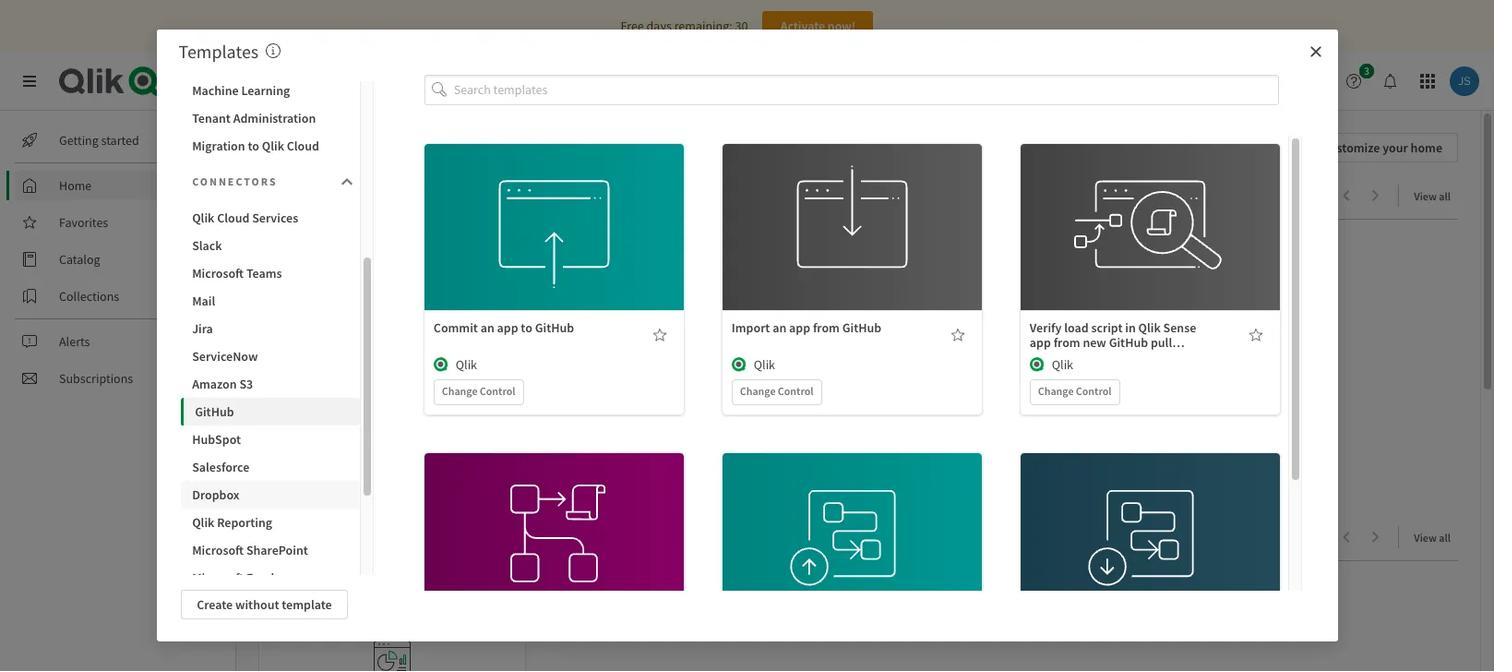 Task type: vqa. For each thing, say whether or not it's contained in the screenshot.
control to the middle
yes



Task type: describe. For each thing, give the bounding box(es) containing it.
customize
[[1323, 139, 1380, 156]]

microsoft teams button
[[181, 259, 360, 287]]

import
[[732, 319, 770, 336]]

view all link for analytics to explore
[[1414, 184, 1458, 207]]

ask insight advisor
[[1126, 73, 1231, 90]]

an for import
[[773, 319, 787, 336]]

microsoft for microsoft teams
[[192, 265, 244, 282]]

home
[[1411, 139, 1443, 156]]

services inside button
[[252, 210, 298, 226]]

activate now! link
[[763, 11, 874, 41]]

slack button
[[181, 232, 360, 259]]

salesforce
[[192, 459, 249, 475]]

amazon
[[192, 376, 237, 392]]

qlik reporting
[[192, 514, 272, 531]]

control for from
[[778, 384, 814, 397]]

hubspot button
[[181, 426, 360, 453]]

qlik down dropbox
[[192, 514, 214, 531]]

control for to
[[480, 384, 516, 397]]

used
[[357, 526, 395, 549]]

recently
[[284, 526, 353, 549]]

amazon s3
[[192, 376, 253, 392]]

now!
[[828, 18, 856, 34]]

commit
[[434, 319, 478, 336]]

templates are pre-built automations that help you automate common business workflows. get started by selecting one of the pre-built templates or choose the blank canvas to build an automation from scratch. image
[[266, 43, 281, 58]]

remaining:
[[674, 18, 733, 34]]

all for recently used
[[1439, 531, 1451, 545]]

Search templates text field
[[454, 75, 1279, 105]]

connectors
[[192, 174, 278, 188]]

advisor
[[1190, 73, 1231, 90]]

minutes
[[346, 432, 384, 446]]

close image
[[1308, 44, 1323, 59]]

recently used link
[[284, 526, 402, 549]]

github inside "button"
[[195, 403, 234, 420]]

activate now!
[[781, 18, 856, 34]]

1 horizontal spatial cloud
[[287, 138, 319, 154]]

favorites link
[[15, 208, 222, 237]]

machine
[[192, 82, 239, 99]]

create without template
[[197, 596, 332, 613]]

excel
[[246, 569, 274, 586]]

navigation pane element
[[0, 118, 235, 401]]

started
[[101, 132, 139, 149]]

verify load script in qlik sense app from new github pull request
[[1030, 319, 1197, 365]]

alerts link
[[15, 327, 222, 356]]

microsoft excel
[[192, 569, 274, 586]]

searchbar element
[[762, 66, 1085, 96]]

add to favorites image for import an app from github
[[951, 327, 965, 342]]

tenant administration button
[[181, 104, 360, 132]]

app right commit on the left
[[497, 319, 518, 336]]

change control for import
[[740, 384, 814, 397]]

microsoft teams
[[192, 265, 282, 282]]

qlik down load
[[1052, 356, 1074, 373]]

pull
[[1151, 334, 1172, 350]]

analytics for analytics services
[[182, 69, 252, 92]]

view for recently used
[[1414, 531, 1437, 545]]

home inside "main content"
[[258, 133, 315, 162]]

machine learning
[[192, 82, 290, 99]]

dropbox
[[192, 486, 240, 503]]

ago
[[386, 432, 403, 446]]

ask
[[1126, 73, 1146, 90]]

10
[[333, 432, 344, 446]]

qlik inside verify load script in qlik sense app from new github pull request
[[1139, 319, 1161, 336]]

dropbox button
[[181, 481, 360, 509]]

change for commit an app to github
[[442, 384, 478, 397]]

qlik reporting button
[[181, 509, 360, 536]]

migration to qlik cloud button
[[181, 132, 360, 160]]

mail button
[[181, 287, 360, 315]]

migration
[[192, 138, 245, 154]]

alerts
[[59, 333, 90, 350]]

app inside verify load script in qlik sense app from new github pull request
[[1030, 334, 1051, 350]]

microsoft sharepoint
[[192, 542, 308, 558]]

script
[[1091, 319, 1123, 336]]

learning
[[241, 82, 290, 99]]

updated
[[291, 432, 331, 446]]

slack
[[192, 237, 222, 254]]

jira
[[192, 320, 213, 337]]

close sidebar menu image
[[22, 74, 37, 89]]

qlik down commit on the left
[[456, 356, 477, 373]]

create
[[197, 596, 233, 613]]

from inside verify load script in qlik sense app from new github pull request
[[1054, 334, 1081, 350]]

customize your home button
[[1288, 133, 1458, 162]]

first app updated 10 minutes ago
[[270, 413, 403, 446]]

getting started
[[59, 132, 139, 149]]

machine learning button
[[181, 77, 360, 104]]

home link
[[15, 171, 222, 200]]

recently used
[[284, 526, 395, 549]]

microsoft sharepoint button
[[181, 536, 360, 564]]

an for commit
[[481, 319, 495, 336]]

analytics to explore
[[284, 185, 440, 208]]

reporting
[[217, 514, 272, 531]]

subscriptions
[[59, 370, 133, 387]]

jira button
[[181, 315, 360, 342]]

move collection image for recently
[[258, 527, 277, 546]]

add to favorites image for commit an app to github
[[652, 327, 667, 342]]

change for verify load script in qlik sense app from new github pull request
[[1038, 384, 1074, 397]]

0 horizontal spatial from
[[813, 319, 840, 336]]

view for analytics to explore
[[1414, 189, 1437, 203]]



Task type: locate. For each thing, give the bounding box(es) containing it.
analytics for analytics to explore
[[284, 185, 357, 208]]

hubspot
[[192, 431, 241, 448]]

microsoft up the "create"
[[192, 569, 244, 586]]

1 an from the left
[[481, 319, 495, 336]]

template inside button
[[282, 596, 332, 613]]

1 vertical spatial analytics
[[284, 185, 357, 208]]

2 change control from the left
[[740, 384, 814, 397]]

qlik up slack at left top
[[192, 210, 214, 226]]

0 vertical spatial move collection image
[[258, 186, 277, 204]]

3 change from the left
[[1038, 384, 1074, 397]]

2 microsoft from the top
[[192, 542, 244, 558]]

getting started link
[[15, 126, 222, 155]]

qlik right in at the right
[[1139, 319, 1161, 336]]

1 change from the left
[[442, 384, 478, 397]]

qlik image
[[732, 357, 747, 372]]

Search text field
[[791, 66, 1085, 96]]

qlik
[[262, 138, 284, 154], [192, 210, 214, 226], [1139, 319, 1161, 336], [456, 356, 477, 373], [754, 356, 775, 373], [1052, 356, 1074, 373], [192, 514, 214, 531]]

app
[[497, 319, 518, 336], [789, 319, 810, 336], [1030, 334, 1051, 350], [298, 413, 319, 429]]

change down commit on the left
[[442, 384, 478, 397]]

2 add to favorites image from the left
[[951, 327, 965, 342]]

0 horizontal spatial qlik image
[[434, 357, 448, 372]]

2 change from the left
[[740, 384, 776, 397]]

3 microsoft from the top
[[192, 569, 244, 586]]

servicenow
[[192, 348, 258, 365]]

1 all from the top
[[1439, 189, 1451, 203]]

3 change control from the left
[[1038, 384, 1112, 397]]

qlik down administration in the left top of the page
[[262, 138, 284, 154]]

services up slack button
[[252, 210, 298, 226]]

cloud down connectors on the left top of page
[[217, 210, 250, 226]]

1 vertical spatial view
[[1414, 531, 1437, 545]]

view all link for recently used
[[1414, 525, 1458, 548]]

microsoft inside button
[[192, 265, 244, 282]]

request
[[1030, 349, 1072, 365]]

1 change control from the left
[[442, 384, 516, 397]]

0 horizontal spatial home
[[59, 177, 92, 194]]

s3
[[239, 376, 253, 392]]

ask insight advisor button
[[1096, 66, 1240, 96]]

control down import an app from github
[[778, 384, 814, 397]]

import an app from github
[[732, 319, 882, 336]]

all
[[1439, 189, 1451, 203], [1439, 531, 1451, 545]]

free
[[621, 18, 644, 34]]

2 view all from the top
[[1414, 531, 1451, 545]]

1 horizontal spatial qlik image
[[1030, 357, 1045, 372]]

getting
[[59, 132, 99, 149]]

change control down qlik image
[[740, 384, 814, 397]]

add to favorites image left import
[[652, 327, 667, 342]]

move collection image
[[258, 186, 277, 204], [258, 527, 277, 546]]

github
[[535, 319, 574, 336], [842, 319, 882, 336], [1109, 334, 1148, 350], [195, 403, 234, 420]]

0 vertical spatial view all
[[1414, 189, 1451, 203]]

0 horizontal spatial change
[[442, 384, 478, 397]]

1 horizontal spatial change control
[[740, 384, 814, 397]]

0 horizontal spatial cloud
[[217, 210, 250, 226]]

days
[[647, 18, 672, 34]]

change
[[442, 384, 478, 397], [740, 384, 776, 397], [1038, 384, 1074, 397]]

customize your home
[[1323, 139, 1443, 156]]

qlik cloud services button
[[181, 204, 360, 232]]

to for explore
[[360, 185, 377, 208]]

1 vertical spatial home
[[59, 177, 92, 194]]

2 an from the left
[[773, 319, 787, 336]]

2 view from the top
[[1414, 531, 1437, 545]]

home down administration in the left top of the page
[[258, 133, 315, 162]]

1 horizontal spatial add to favorites image
[[951, 327, 965, 342]]

to inside button
[[248, 138, 259, 154]]

add to favorites image left the verify in the right of the page
[[951, 327, 965, 342]]

2 horizontal spatial change
[[1038, 384, 1074, 397]]

3 control from the left
[[1076, 384, 1112, 397]]

home main content
[[229, 111, 1494, 671]]

0 horizontal spatial to
[[248, 138, 259, 154]]

0 vertical spatial home
[[258, 133, 315, 162]]

migration to qlik cloud
[[192, 138, 319, 154]]

0 vertical spatial analytics
[[182, 69, 252, 92]]

to down tenant administration at top left
[[248, 138, 259, 154]]

microsoft
[[192, 265, 244, 282], [192, 542, 244, 558], [192, 569, 244, 586]]

from
[[813, 319, 840, 336], [1054, 334, 1081, 350]]

app up updated
[[298, 413, 319, 429]]

in
[[1125, 319, 1136, 336]]

create without template button
[[181, 590, 348, 619]]

2 vertical spatial microsoft
[[192, 569, 244, 586]]

sharepoint
[[246, 542, 308, 558]]

1 horizontal spatial control
[[778, 384, 814, 397]]

all for analytics to explore
[[1439, 189, 1451, 203]]

1 view from the top
[[1414, 189, 1437, 203]]

1 horizontal spatial an
[[773, 319, 787, 336]]

change control
[[442, 384, 516, 397], [740, 384, 814, 397], [1038, 384, 1112, 397]]

qlik image for verify load script in qlik sense app from new github pull request
[[1030, 357, 1045, 372]]

services down templates are pre-built automations that help you automate common business workflows. get started by selecting one of the pre-built templates or choose the blank canvas to build an automation from scratch. tooltip
[[255, 69, 319, 92]]

0 vertical spatial services
[[255, 69, 319, 92]]

analytics to explore link
[[284, 185, 447, 208]]

free days remaining: 30
[[621, 18, 748, 34]]

30
[[735, 18, 748, 34]]

1 add to favorites image from the left
[[652, 327, 667, 342]]

change control down request on the right bottom of the page
[[1038, 384, 1112, 397]]

1 move collection image from the top
[[258, 186, 277, 204]]

use
[[517, 198, 538, 215], [816, 198, 836, 215], [1114, 198, 1134, 215], [517, 507, 538, 524], [816, 507, 836, 524], [1114, 507, 1134, 524]]

collections link
[[15, 282, 222, 311]]

subscriptions link
[[15, 364, 222, 393]]

servicenow button
[[181, 342, 360, 370]]

2 vertical spatial to
[[521, 319, 532, 336]]

templates are pre-built automations that help you automate common business workflows. get started by selecting one of the pre-built templates or choose the blank canvas to build an automation from scratch. tooltip
[[266, 40, 281, 63]]

favorites
[[59, 214, 108, 231]]

0 horizontal spatial change control
[[442, 384, 516, 397]]

0 horizontal spatial add to favorites image
[[652, 327, 667, 342]]

0 vertical spatial microsoft
[[192, 265, 244, 282]]

add to favorites image
[[1249, 327, 1263, 342]]

1 vertical spatial all
[[1439, 531, 1451, 545]]

salesforce button
[[181, 453, 360, 481]]

analytics up slack button
[[284, 185, 357, 208]]

an right commit on the left
[[481, 319, 495, 336]]

app right import
[[789, 319, 810, 336]]

an
[[481, 319, 495, 336], [773, 319, 787, 336]]

home up favorites
[[59, 177, 92, 194]]

qlik image for commit an app to github
[[434, 357, 448, 372]]

1 view all from the top
[[1414, 189, 1451, 203]]

view all
[[1414, 189, 1451, 203], [1414, 531, 1451, 545]]

insight
[[1149, 73, 1187, 90]]

to left explore
[[360, 185, 377, 208]]

change down qlik image
[[740, 384, 776, 397]]

home inside "navigation pane" element
[[59, 177, 92, 194]]

verify
[[1030, 319, 1062, 336]]

1 control from the left
[[480, 384, 516, 397]]

0 horizontal spatial control
[[480, 384, 516, 397]]

mail
[[192, 293, 215, 309]]

microsoft down slack at left top
[[192, 265, 244, 282]]

1 horizontal spatial home
[[258, 133, 315, 162]]

2 qlik image from the left
[[1030, 357, 1045, 372]]

cloud
[[287, 138, 319, 154], [217, 210, 250, 226]]

change control down commit on the left
[[442, 384, 516, 397]]

0 vertical spatial to
[[248, 138, 259, 154]]

microsoft for microsoft sharepoint
[[192, 542, 244, 558]]

1 vertical spatial services
[[252, 210, 298, 226]]

services
[[255, 69, 319, 92], [252, 210, 298, 226]]

1 microsoft from the top
[[192, 265, 244, 282]]

2 horizontal spatial control
[[1076, 384, 1112, 397]]

1 vertical spatial view all
[[1414, 531, 1451, 545]]

control down commit an app to github
[[480, 384, 516, 397]]

1 horizontal spatial to
[[360, 185, 377, 208]]

qlik image down commit on the left
[[434, 357, 448, 372]]

analytics services
[[182, 69, 319, 92]]

1 horizontal spatial analytics
[[284, 185, 357, 208]]

control for in
[[1076, 384, 1112, 397]]

1 view all link from the top
[[1414, 184, 1458, 207]]

0 vertical spatial all
[[1439, 189, 1451, 203]]

move collection image for analytics
[[258, 186, 277, 204]]

an right import
[[773, 319, 787, 336]]

change for import an app from github
[[740, 384, 776, 397]]

details button
[[496, 232, 612, 262], [795, 232, 910, 262], [1093, 232, 1208, 262], [496, 541, 612, 571], [795, 541, 910, 571], [1093, 541, 1208, 571]]

1 vertical spatial cloud
[[217, 210, 250, 226]]

0 horizontal spatial an
[[481, 319, 495, 336]]

explore
[[380, 185, 440, 208]]

1 horizontal spatial change
[[740, 384, 776, 397]]

teams
[[246, 265, 282, 282]]

change control for verify
[[1038, 384, 1112, 397]]

new
[[1083, 334, 1107, 350]]

view
[[1414, 189, 1437, 203], [1414, 531, 1437, 545]]

0 vertical spatial view all link
[[1414, 184, 1458, 207]]

connectors button
[[181, 163, 360, 200]]

activate
[[781, 18, 825, 34]]

analytics
[[182, 69, 252, 92], [284, 185, 357, 208]]

microsoft excel button
[[181, 564, 360, 592]]

2 control from the left
[[778, 384, 814, 397]]

add to favorites image
[[652, 327, 667, 342], [951, 327, 965, 342]]

from left new
[[1054, 334, 1081, 350]]

qlik right qlik image
[[754, 356, 775, 373]]

templates
[[179, 40, 259, 63]]

catalog link
[[15, 245, 222, 274]]

app inside first app updated 10 minutes ago
[[298, 413, 319, 429]]

github button
[[181, 398, 360, 426]]

microsoft for microsoft excel
[[192, 569, 244, 586]]

control down new
[[1076, 384, 1112, 397]]

1 vertical spatial move collection image
[[258, 527, 277, 546]]

0 vertical spatial view
[[1414, 189, 1437, 203]]

2 view all link from the top
[[1414, 525, 1458, 548]]

to right commit on the left
[[521, 319, 532, 336]]

amazon s3 button
[[181, 370, 360, 398]]

github inside verify load script in qlik sense app from new github pull request
[[1109, 334, 1148, 350]]

from right import
[[813, 319, 840, 336]]

to for qlik
[[248, 138, 259, 154]]

to inside home "main content"
[[360, 185, 377, 208]]

change down request on the right bottom of the page
[[1038, 384, 1074, 397]]

home
[[258, 133, 315, 162], [59, 177, 92, 194]]

2 move collection image from the top
[[258, 527, 277, 546]]

qlik image down the verify in the right of the page
[[1030, 357, 1045, 372]]

view all for recently used
[[1414, 531, 1451, 545]]

qlik image
[[434, 357, 448, 372], [1030, 357, 1045, 372]]

microsoft down qlik reporting
[[192, 542, 244, 558]]

cloud down administration in the left top of the page
[[287, 138, 319, 154]]

administration
[[233, 110, 316, 126]]

1 horizontal spatial from
[[1054, 334, 1081, 350]]

use template
[[517, 198, 591, 215], [816, 198, 889, 215], [1114, 198, 1187, 215], [517, 507, 591, 524], [816, 507, 889, 524], [1114, 507, 1187, 524]]

app left load
[[1030, 334, 1051, 350]]

to
[[248, 138, 259, 154], [360, 185, 377, 208], [521, 319, 532, 336]]

analytics down the templates
[[182, 69, 252, 92]]

change control for commit
[[442, 384, 516, 397]]

analytics services element
[[182, 69, 319, 92]]

tenant
[[192, 110, 231, 126]]

first
[[270, 413, 295, 429]]

0 horizontal spatial analytics
[[182, 69, 252, 92]]

commit an app to github
[[434, 319, 574, 336]]

1 qlik image from the left
[[434, 357, 448, 372]]

1 vertical spatial view all link
[[1414, 525, 1458, 548]]

qlik cloud services
[[192, 210, 298, 226]]

2 horizontal spatial to
[[521, 319, 532, 336]]

1 vertical spatial to
[[360, 185, 377, 208]]

0 vertical spatial cloud
[[287, 138, 319, 154]]

1 vertical spatial microsoft
[[192, 542, 244, 558]]

2 all from the top
[[1439, 531, 1451, 545]]

view all for analytics to explore
[[1414, 189, 1451, 203]]

2 horizontal spatial change control
[[1038, 384, 1112, 397]]

your
[[1383, 139, 1408, 156]]

analytics inside home "main content"
[[284, 185, 357, 208]]

collections
[[59, 288, 119, 305]]



